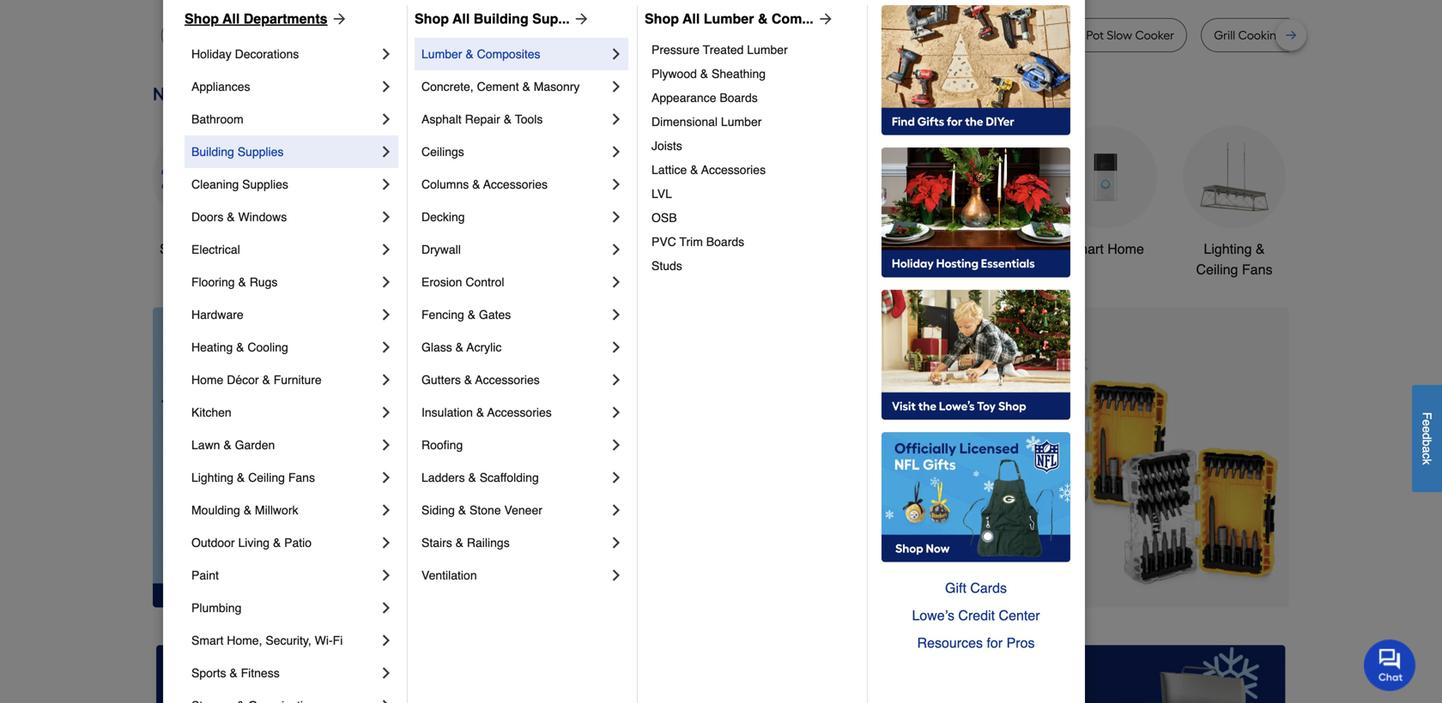 Task type: locate. For each thing, give the bounding box(es) containing it.
cleaning
[[191, 178, 239, 191]]

chevron right image
[[608, 46, 625, 63], [378, 78, 395, 95], [608, 78, 625, 95], [608, 111, 625, 128], [378, 143, 395, 161], [608, 143, 625, 161], [608, 176, 625, 193], [378, 209, 395, 226], [608, 209, 625, 226], [608, 241, 625, 258], [608, 274, 625, 291], [378, 306, 395, 324], [378, 339, 395, 356], [608, 372, 625, 389], [608, 535, 625, 552], [378, 600, 395, 617], [378, 665, 395, 683]]

2 horizontal spatial shop
[[645, 11, 679, 27]]

lumber & composites
[[422, 47, 540, 61]]

chevron right image for flooring & rugs
[[378, 274, 395, 291]]

2 shop from the left
[[415, 11, 449, 27]]

1 horizontal spatial crock
[[1051, 28, 1083, 42]]

1 horizontal spatial kitchen
[[670, 241, 716, 257]]

shop inside shop all departments link
[[185, 11, 219, 27]]

decorations
[[235, 47, 299, 61], [554, 262, 627, 278]]

ventilation link
[[422, 560, 608, 592]]

0 horizontal spatial smart
[[191, 634, 224, 648]]

boards
[[720, 91, 758, 105], [706, 235, 744, 249]]

chevron right image for paint
[[378, 567, 395, 585]]

0 vertical spatial arrow right image
[[814, 10, 834, 27]]

outdoor inside outdoor living & patio link
[[191, 537, 235, 550]]

chevron right image for outdoor living & patio
[[378, 535, 395, 552]]

chevron right image for home décor & furniture
[[378, 372, 395, 389]]

boards inside appearance boards link
[[720, 91, 758, 105]]

lumber & composites link
[[422, 38, 608, 70]]

shop up the triple slow cooker
[[415, 11, 449, 27]]

0 vertical spatial lighting & ceiling fans link
[[1183, 126, 1286, 280]]

0 vertical spatial smart
[[1067, 241, 1104, 257]]

arrow left image
[[472, 458, 489, 475]]

lawn & garden link
[[191, 429, 378, 462]]

all for deals
[[195, 241, 210, 257]]

decorations inside 'link'
[[235, 47, 299, 61]]

insulation & accessories
[[422, 406, 552, 420]]

smart for smart home, security, wi-fi
[[191, 634, 224, 648]]

1 horizontal spatial tools
[[515, 112, 543, 126]]

accessories down joists link
[[701, 163, 766, 177]]

1 horizontal spatial arrow right image
[[570, 10, 590, 27]]

supplies for building supplies
[[238, 145, 284, 159]]

crock for crock pot cooking pot
[[793, 28, 825, 42]]

tools down concrete, cement & masonry link
[[515, 112, 543, 126]]

0 horizontal spatial cooker
[[435, 28, 474, 42]]

all down recommended searches for you heading
[[683, 11, 700, 27]]

0 vertical spatial fans
[[1242, 262, 1273, 278]]

plywood
[[652, 67, 697, 81]]

kitchen inside "link"
[[191, 406, 232, 420]]

chevron right image for lighting & ceiling fans
[[378, 470, 395, 487]]

1 e from the top
[[1420, 420, 1434, 427]]

f
[[1420, 413, 1434, 420]]

1 vertical spatial lighting
[[191, 471, 234, 485]]

1 horizontal spatial slow
[[1107, 28, 1132, 42]]

scaffolding
[[480, 471, 539, 485]]

e up d
[[1420, 420, 1434, 427]]

lowe's credit center link
[[882, 603, 1071, 630]]

dimensional lumber
[[652, 115, 762, 129]]

3 pot from the left
[[994, 28, 1012, 42]]

0 horizontal spatial bathroom link
[[191, 103, 378, 136]]

1 horizontal spatial smart
[[1067, 241, 1104, 257]]

lattice & accessories link
[[652, 158, 855, 182]]

slow
[[406, 28, 432, 42], [1107, 28, 1132, 42]]

supplies up "windows"
[[242, 178, 288, 191]]

1 vertical spatial boards
[[706, 235, 744, 249]]

outdoor inside outdoor tools & equipment
[[799, 241, 849, 257]]

0 horizontal spatial arrow right image
[[814, 10, 834, 27]]

arrow right image inside shop all departments link
[[328, 10, 348, 27]]

1 vertical spatial ceiling
[[248, 471, 285, 485]]

cleaning supplies
[[191, 178, 288, 191]]

1 horizontal spatial lighting & ceiling fans
[[1196, 241, 1273, 278]]

1 horizontal spatial outdoor
[[799, 241, 849, 257]]

sup...
[[532, 11, 570, 27]]

triple
[[374, 28, 403, 42]]

kitchen up lawn
[[191, 406, 232, 420]]

center
[[999, 608, 1040, 624]]

tools inside outdoor tools & equipment
[[852, 241, 884, 257]]

0 horizontal spatial bathroom
[[191, 112, 244, 126]]

hardware
[[191, 308, 244, 322]]

crock
[[793, 28, 825, 42], [1051, 28, 1083, 42]]

1 pot from the left
[[827, 28, 845, 42]]

millwork
[[255, 504, 298, 518]]

building up the cleaning
[[191, 145, 234, 159]]

1 vertical spatial smart
[[191, 634, 224, 648]]

1 horizontal spatial shop
[[415, 11, 449, 27]]

1 crock from the left
[[793, 28, 825, 42]]

1 vertical spatial lighting & ceiling fans link
[[191, 462, 378, 495]]

trim
[[680, 235, 703, 249]]

gift cards link
[[882, 575, 1071, 603]]

shop for shop all building sup...
[[415, 11, 449, 27]]

chevron right image for roofing
[[608, 437, 625, 454]]

all right shop
[[195, 241, 210, 257]]

decking link
[[422, 201, 608, 234]]

chevron right image for gutters & accessories
[[608, 372, 625, 389]]

wi-
[[315, 634, 333, 648]]

chevron right image
[[378, 46, 395, 63], [378, 111, 395, 128], [378, 176, 395, 193], [378, 241, 395, 258], [378, 274, 395, 291], [608, 306, 625, 324], [608, 339, 625, 356], [378, 372, 395, 389], [378, 404, 395, 422], [608, 404, 625, 422], [378, 437, 395, 454], [608, 437, 625, 454], [378, 470, 395, 487], [608, 470, 625, 487], [378, 502, 395, 519], [608, 502, 625, 519], [378, 535, 395, 552], [378, 567, 395, 585], [608, 567, 625, 585], [378, 633, 395, 650], [378, 698, 395, 704]]

0 horizontal spatial outdoor
[[191, 537, 235, 550]]

boards down sheathing
[[720, 91, 758, 105]]

pot for instant pot
[[994, 28, 1012, 42]]

0 horizontal spatial crock
[[793, 28, 825, 42]]

all for departments
[[222, 11, 240, 27]]

0 vertical spatial home
[[1108, 241, 1144, 257]]

tools up 'equipment' at the top right of page
[[852, 241, 884, 257]]

1 vertical spatial building
[[191, 145, 234, 159]]

chevron right image for bathroom
[[378, 111, 395, 128]]

1 horizontal spatial fans
[[1242, 262, 1273, 278]]

1 vertical spatial arrow right image
[[1258, 458, 1275, 475]]

all for lumber
[[683, 11, 700, 27]]

0 horizontal spatial lighting
[[191, 471, 234, 485]]

bathroom
[[191, 112, 244, 126], [947, 241, 1007, 257]]

supplies up cleaning supplies at the top left of page
[[238, 145, 284, 159]]

smart home
[[1067, 241, 1144, 257]]

pot for crock pot cooking pot
[[827, 28, 845, 42]]

outdoor tools & equipment
[[799, 241, 897, 278]]

arrow right image up holiday decorations 'link'
[[328, 10, 348, 27]]

1 arrow right image from the left
[[328, 10, 348, 27]]

0 horizontal spatial tools
[[446, 241, 478, 257]]

1 horizontal spatial lighting
[[1204, 241, 1252, 257]]

gift
[[945, 581, 967, 597]]

appliances link
[[191, 70, 378, 103]]

1 vertical spatial lighting & ceiling fans
[[191, 471, 315, 485]]

arrow right image
[[814, 10, 834, 27], [1258, 458, 1275, 475]]

chat invite button image
[[1364, 640, 1417, 692]]

1 vertical spatial kitchen
[[191, 406, 232, 420]]

new deals every day during 25 days of deals image
[[153, 80, 1290, 109]]

lighting & ceiling fans link
[[1183, 126, 1286, 280], [191, 462, 378, 495]]

glass
[[422, 341, 452, 355]]

cooker up the lumber & composites
[[435, 28, 474, 42]]

cooker
[[435, 28, 474, 42], [1135, 28, 1175, 42]]

holiday decorations
[[191, 47, 299, 61]]

0 horizontal spatial building
[[191, 145, 234, 159]]

shop
[[185, 11, 219, 27], [415, 11, 449, 27], [645, 11, 679, 27]]

credit
[[958, 608, 995, 624]]

0 vertical spatial kitchen
[[670, 241, 716, 257]]

drywall
[[422, 243, 461, 257]]

1 vertical spatial decorations
[[554, 262, 627, 278]]

0 horizontal spatial slow
[[406, 28, 432, 42]]

4 pot from the left
[[1086, 28, 1104, 42]]

com...
[[772, 11, 814, 27]]

accessories down gutters & accessories link
[[487, 406, 552, 420]]

2 crock from the left
[[1051, 28, 1083, 42]]

0 vertical spatial supplies
[[238, 145, 284, 159]]

& inside outdoor tools & equipment
[[888, 241, 897, 257]]

1 slow from the left
[[406, 28, 432, 42]]

outdoor down moulding
[[191, 537, 235, 550]]

1 horizontal spatial cooker
[[1135, 28, 1175, 42]]

crock pot cooking pot
[[793, 28, 914, 42]]

lowe's
[[912, 608, 955, 624]]

outdoor up 'equipment' at the top right of page
[[799, 241, 849, 257]]

0 vertical spatial decorations
[[235, 47, 299, 61]]

0 vertical spatial boards
[[720, 91, 758, 105]]

chevron right image for plumbing
[[378, 600, 395, 617]]

lumber
[[704, 11, 754, 27], [747, 43, 788, 57], [422, 47, 462, 61], [721, 115, 762, 129]]

lumber up plywood & sheathing link
[[747, 43, 788, 57]]

0 horizontal spatial ceiling
[[248, 471, 285, 485]]

chevron right image for building supplies
[[378, 143, 395, 161]]

lumber down recommended searches for you heading
[[704, 11, 754, 27]]

1 vertical spatial fans
[[288, 471, 315, 485]]

0 horizontal spatial cooking
[[848, 28, 894, 42]]

shop all lumber & com... link
[[645, 9, 834, 29]]

smart home, security, wi-fi link
[[191, 625, 378, 658]]

bathroom link
[[191, 103, 378, 136], [925, 126, 1029, 260]]

1 shop from the left
[[185, 11, 219, 27]]

pressure treated lumber
[[652, 43, 788, 57]]

boards right trim
[[706, 235, 744, 249]]

pressure
[[652, 43, 700, 57]]

asphalt repair & tools link
[[422, 103, 608, 136]]

0 vertical spatial ceiling
[[1196, 262, 1238, 278]]

appearance
[[652, 91, 716, 105]]

1 horizontal spatial lighting & ceiling fans link
[[1183, 126, 1286, 280]]

moulding
[[191, 504, 240, 518]]

up to 50 percent off select tools and accessories. image
[[458, 308, 1290, 608]]

2 pot from the left
[[897, 28, 914, 42]]

crock down com...
[[793, 28, 825, 42]]

0 vertical spatial lighting & ceiling fans
[[1196, 241, 1273, 278]]

e up b
[[1420, 427, 1434, 433]]

supplies
[[238, 145, 284, 159], [242, 178, 288, 191]]

0 horizontal spatial fans
[[288, 471, 315, 485]]

shop inside 'shop all lumber & com...' link
[[645, 11, 679, 27]]

cooker left 'grill'
[[1135, 28, 1175, 42]]

2 horizontal spatial tools
[[852, 241, 884, 257]]

shop inside shop all building sup... link
[[415, 11, 449, 27]]

building supplies link
[[191, 136, 378, 168]]

chevron right image for electrical
[[378, 241, 395, 258]]

lighting
[[1204, 241, 1252, 257], [191, 471, 234, 485]]

arrow right image inside shop all building sup... link
[[570, 10, 590, 27]]

building up composites
[[474, 11, 529, 27]]

0 horizontal spatial shop
[[185, 11, 219, 27]]

sports
[[191, 667, 226, 681]]

1 horizontal spatial building
[[474, 11, 529, 27]]

boards inside pvc trim boards link
[[706, 235, 744, 249]]

equipment
[[815, 262, 881, 278]]

gutters
[[422, 373, 461, 387]]

0 vertical spatial building
[[474, 11, 529, 27]]

gutters & accessories
[[422, 373, 540, 387]]

accessories up 'insulation & accessories' link
[[475, 373, 540, 387]]

chevron right image for lumber & composites
[[608, 46, 625, 63]]

get up to 2 free select tools or batteries when you buy 1 with select purchases. image
[[156, 646, 515, 704]]

masonry
[[534, 80, 580, 94]]

arrow right image up microwave countertop
[[570, 10, 590, 27]]

siding & stone veneer
[[422, 504, 542, 518]]

decorations for holiday
[[235, 47, 299, 61]]

holiday
[[191, 47, 232, 61]]

ceiling inside lighting & ceiling fans
[[1196, 262, 1238, 278]]

1 horizontal spatial ceiling
[[1196, 262, 1238, 278]]

all up the lumber & composites
[[453, 11, 470, 27]]

1 vertical spatial bathroom
[[947, 241, 1007, 257]]

arrow right image
[[328, 10, 348, 27], [570, 10, 590, 27]]

shop up holiday on the left top of the page
[[185, 11, 219, 27]]

tools link
[[410, 126, 513, 260]]

scroll to item #2 image
[[827, 577, 868, 584]]

0 vertical spatial outdoor
[[799, 241, 849, 257]]

0 horizontal spatial decorations
[[235, 47, 299, 61]]

tools up the erosion control
[[446, 241, 478, 257]]

lowe's credit center
[[912, 608, 1040, 624]]

joists
[[652, 139, 682, 153]]

flooring
[[191, 276, 235, 289]]

chevron right image for asphalt repair & tools
[[608, 111, 625, 128]]

lighting & ceiling fans
[[1196, 241, 1273, 278], [191, 471, 315, 485]]

chevron right image for lawn & garden
[[378, 437, 395, 454]]

decorations down shop all departments link
[[235, 47, 299, 61]]

asphalt
[[422, 112, 462, 126]]

shop these last-minute gifts. $99 or less. quantities are limited and won't last. image
[[153, 308, 430, 608]]

chevron right image for ventilation
[[608, 567, 625, 585]]

1 horizontal spatial bathroom
[[947, 241, 1007, 257]]

1 horizontal spatial arrow right image
[[1258, 458, 1275, 475]]

chevron right image for glass & acrylic
[[608, 339, 625, 356]]

chevron right image for concrete, cement & masonry
[[608, 78, 625, 95]]

kitchen for kitchen
[[191, 406, 232, 420]]

0 vertical spatial bathroom
[[191, 112, 244, 126]]

all up the holiday decorations
[[222, 11, 240, 27]]

2 arrow right image from the left
[[570, 10, 590, 27]]

0 horizontal spatial kitchen
[[191, 406, 232, 420]]

accessories for lattice & accessories
[[701, 163, 766, 177]]

accessories up decking link
[[483, 178, 548, 191]]

crock right instant pot
[[1051, 28, 1083, 42]]

3 shop from the left
[[645, 11, 679, 27]]

1 vertical spatial supplies
[[242, 178, 288, 191]]

1 vertical spatial outdoor
[[191, 537, 235, 550]]

shop up pressure
[[645, 11, 679, 27]]

chevron right image for cleaning supplies
[[378, 176, 395, 193]]

erosion control link
[[422, 266, 608, 299]]

0 vertical spatial lighting
[[1204, 241, 1252, 257]]

pot for crock pot slow cooker
[[1086, 28, 1104, 42]]

chevron right image for heating & cooling
[[378, 339, 395, 356]]

1 vertical spatial home
[[191, 373, 224, 387]]

resources
[[917, 636, 983, 652]]

chevron right image for ceilings
[[608, 143, 625, 161]]

decorations down christmas
[[554, 262, 627, 278]]

1 horizontal spatial decorations
[[554, 262, 627, 278]]

up to 35 percent off select small appliances. image
[[542, 646, 900, 704]]

kitchen up studs
[[670, 241, 716, 257]]

0 horizontal spatial arrow right image
[[328, 10, 348, 27]]

k
[[1420, 460, 1434, 466]]

accessories for gutters & accessories
[[475, 373, 540, 387]]

find gifts for the diyer. image
[[882, 5, 1071, 136]]

moulding & millwork link
[[191, 495, 378, 527]]

windows
[[238, 210, 287, 224]]

flooring & rugs
[[191, 276, 278, 289]]

1 horizontal spatial cooking
[[1238, 28, 1284, 42]]



Task type: describe. For each thing, give the bounding box(es) containing it.
recommended searches for you heading
[[153, 0, 1290, 4]]

chevron right image for holiday decorations
[[378, 46, 395, 63]]

lumber up joists link
[[721, 115, 762, 129]]

gates
[[479, 308, 511, 322]]

dimensional
[[652, 115, 718, 129]]

chevron right image for appliances
[[378, 78, 395, 95]]

electrical link
[[191, 234, 378, 266]]

arrow right image for shop all departments
[[328, 10, 348, 27]]

arrow right image for shop all building sup...
[[570, 10, 590, 27]]

kitchen faucets link
[[668, 126, 771, 260]]

ceilings link
[[422, 136, 608, 168]]

kitchen for kitchen faucets
[[670, 241, 716, 257]]

concrete, cement & masonry link
[[422, 70, 608, 103]]

outdoor for outdoor tools & equipment
[[799, 241, 849, 257]]

chevron right image for moulding & millwork
[[378, 502, 395, 519]]

chevron right image for siding & stone veneer
[[608, 502, 625, 519]]

dimensional lumber link
[[652, 110, 855, 134]]

accessories for columns & accessories
[[483, 178, 548, 191]]

fencing & gates link
[[422, 299, 608, 331]]

fencing & gates
[[422, 308, 511, 322]]

insulation & accessories link
[[422, 397, 608, 429]]

heating & cooling
[[191, 341, 288, 355]]

ventilation
[[422, 569, 477, 583]]

instant
[[954, 28, 991, 42]]

outdoor living & patio
[[191, 537, 312, 550]]

christmas decorations
[[554, 241, 627, 278]]

living
[[238, 537, 270, 550]]

chevron right image for insulation & accessories
[[608, 404, 625, 422]]

supplies for cleaning supplies
[[242, 178, 288, 191]]

officially licensed n f l gifts. shop now. image
[[882, 433, 1071, 563]]

1 cooker from the left
[[435, 28, 474, 42]]

chevron right image for columns & accessories
[[608, 176, 625, 193]]

fi
[[333, 634, 343, 648]]

heating & cooling link
[[191, 331, 378, 364]]

& inside "link"
[[456, 537, 464, 550]]

repair
[[465, 112, 500, 126]]

chevron right image for smart home, security, wi-fi
[[378, 633, 395, 650]]

lvl link
[[652, 182, 855, 206]]

décor
[[227, 373, 259, 387]]

patio
[[284, 537, 312, 550]]

shop all building sup...
[[415, 11, 570, 27]]

lawn
[[191, 439, 220, 452]]

sports & fitness
[[191, 667, 280, 681]]

scroll to item #5 image
[[954, 577, 995, 584]]

smart for smart home
[[1067, 241, 1104, 257]]

glass & acrylic link
[[422, 331, 608, 364]]

1 horizontal spatial home
[[1108, 241, 1144, 257]]

deals
[[214, 241, 249, 257]]

stone
[[470, 504, 501, 518]]

microwave
[[513, 28, 573, 42]]

acrylic
[[467, 341, 502, 355]]

furniture
[[274, 373, 322, 387]]

2 slow from the left
[[1107, 28, 1132, 42]]

roofing
[[422, 439, 463, 452]]

chevron right image for stairs & railings
[[608, 535, 625, 552]]

chevron right image for ladders & scaffolding
[[608, 470, 625, 487]]

outdoor tools & equipment link
[[797, 126, 900, 280]]

decorations for christmas
[[554, 262, 627, 278]]

1 horizontal spatial bathroom link
[[925, 126, 1029, 260]]

accessories for insulation & accessories
[[487, 406, 552, 420]]

shop
[[160, 241, 192, 257]]

lumber down the triple slow cooker
[[422, 47, 462, 61]]

up to 30 percent off select grills and accessories. image
[[928, 646, 1286, 704]]

shop for shop all lumber & com...
[[645, 11, 679, 27]]

outdoor living & patio link
[[191, 527, 378, 560]]

outdoor for outdoor living & patio
[[191, 537, 235, 550]]

chevron right image for drywall
[[608, 241, 625, 258]]

visit the lowe's toy shop. image
[[882, 290, 1071, 421]]

sports & fitness link
[[191, 658, 378, 690]]

joists link
[[652, 134, 855, 158]]

pvc trim boards
[[652, 235, 744, 249]]

appearance boards
[[652, 91, 758, 105]]

ceilings
[[422, 145, 464, 159]]

scroll to item #4 image
[[913, 577, 954, 584]]

concrete, cement & masonry
[[422, 80, 580, 94]]

chevron right image for decking
[[608, 209, 625, 226]]

pvc
[[652, 235, 676, 249]]

holiday hosting essentials. image
[[882, 148, 1071, 278]]

shop all lumber & com...
[[645, 11, 814, 27]]

siding & stone veneer link
[[422, 495, 608, 527]]

shop all building sup... link
[[415, 9, 590, 29]]

ladders & scaffolding link
[[422, 462, 608, 495]]

chevron right image for doors & windows
[[378, 209, 395, 226]]

1 cooking from the left
[[848, 28, 894, 42]]

gift cards
[[945, 581, 1007, 597]]

& inside lighting & ceiling fans
[[1256, 241, 1265, 257]]

doors
[[191, 210, 224, 224]]

0 horizontal spatial lighting & ceiling fans link
[[191, 462, 378, 495]]

pvc trim boards link
[[652, 230, 855, 254]]

chevron right image for erosion control
[[608, 274, 625, 291]]

chevron right image for kitchen
[[378, 404, 395, 422]]

resources for pros
[[917, 636, 1035, 652]]

crock for crock pot slow cooker
[[1051, 28, 1083, 42]]

plywood & sheathing
[[652, 67, 766, 81]]

gutters & accessories link
[[422, 364, 608, 397]]

0 horizontal spatial lighting & ceiling fans
[[191, 471, 315, 485]]

sheathing
[[712, 67, 766, 81]]

veneer
[[504, 504, 542, 518]]

paint
[[191, 569, 219, 583]]

lawn & garden
[[191, 439, 275, 452]]

2 cooking from the left
[[1238, 28, 1284, 42]]

heating
[[191, 341, 233, 355]]

stairs
[[422, 537, 452, 550]]

0 horizontal spatial home
[[191, 373, 224, 387]]

shop for shop all departments
[[185, 11, 219, 27]]

2 e from the top
[[1420, 427, 1434, 433]]

c
[[1420, 454, 1434, 460]]

2 cooker from the left
[[1135, 28, 1175, 42]]

chevron right image for sports & fitness
[[378, 665, 395, 683]]

pros
[[1007, 636, 1035, 652]]

cement
[[477, 80, 519, 94]]

studs link
[[652, 254, 855, 278]]

arrow right image inside 'shop all lumber & com...' link
[[814, 10, 834, 27]]

shop all departments
[[185, 11, 328, 27]]

home décor & furniture
[[191, 373, 322, 387]]

grill cooking grate & warming rack
[[1214, 28, 1413, 42]]

all for building
[[453, 11, 470, 27]]

doors & windows link
[[191, 201, 378, 234]]

paint link
[[191, 560, 378, 592]]

triple slow cooker
[[374, 28, 474, 42]]

grate
[[1287, 28, 1318, 42]]

lighting inside lighting & ceiling fans
[[1204, 241, 1252, 257]]

fencing
[[422, 308, 464, 322]]

appearance boards link
[[652, 86, 855, 110]]

roofing link
[[422, 429, 608, 462]]

columns & accessories
[[422, 178, 548, 191]]

smart home, security, wi-fi
[[191, 634, 343, 648]]

d
[[1420, 433, 1434, 440]]

shop all departments link
[[185, 9, 348, 29]]

control
[[466, 276, 504, 289]]

chevron right image for hardware
[[378, 306, 395, 324]]

insulation
[[422, 406, 473, 420]]

cards
[[970, 581, 1007, 597]]

chevron right image for fencing & gates
[[608, 306, 625, 324]]

home décor & furniture link
[[191, 364, 378, 397]]

stairs & railings link
[[422, 527, 608, 560]]



Task type: vqa. For each thing, say whether or not it's contained in the screenshot.
How
no



